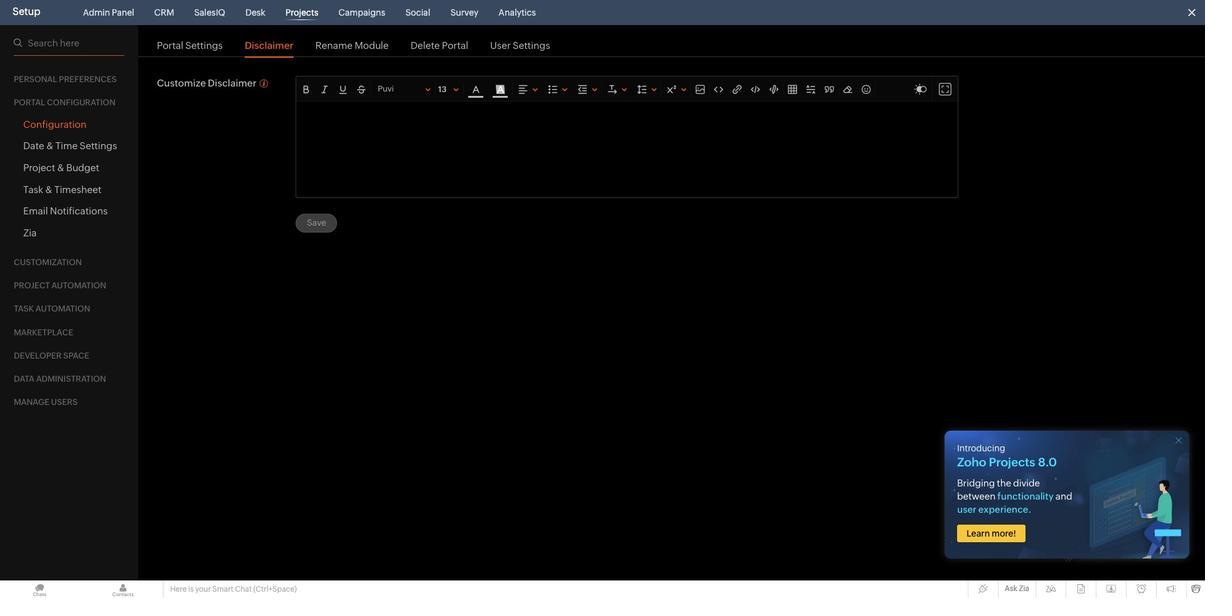 Task type: vqa. For each thing, say whether or not it's contained in the screenshot.
is
yes



Task type: locate. For each thing, give the bounding box(es) containing it.
projects
[[286, 8, 319, 18]]

salesiq
[[194, 8, 225, 18]]

chat
[[235, 586, 252, 595]]

crm
[[154, 8, 174, 18]]

admin panel
[[83, 8, 134, 18]]

survey link
[[446, 0, 484, 25]]

ask zia
[[1005, 585, 1030, 594]]

admin
[[83, 8, 110, 18]]

is
[[188, 586, 194, 595]]

analytics
[[499, 8, 536, 18]]

desk link
[[240, 0, 270, 25]]

here is your smart chat (ctrl+space)
[[170, 586, 297, 595]]

social link
[[401, 0, 436, 25]]



Task type: describe. For each thing, give the bounding box(es) containing it.
campaigns link
[[334, 0, 390, 25]]

desk
[[245, 8, 265, 18]]

contacts image
[[84, 581, 163, 599]]

social
[[406, 8, 430, 18]]

your
[[195, 586, 211, 595]]

admin panel link
[[78, 0, 139, 25]]

smart
[[212, 586, 234, 595]]

here
[[170, 586, 187, 595]]

chats image
[[0, 581, 79, 599]]

panel
[[112, 8, 134, 18]]

analytics link
[[494, 0, 541, 25]]

projects link
[[280, 0, 324, 25]]

(ctrl+space)
[[253, 586, 297, 595]]

crm link
[[149, 0, 179, 25]]

zia
[[1019, 585, 1030, 594]]

campaigns
[[339, 8, 385, 18]]

survey
[[451, 8, 479, 18]]

salesiq link
[[189, 0, 230, 25]]

ask
[[1005, 585, 1018, 594]]

setup
[[13, 6, 40, 18]]



